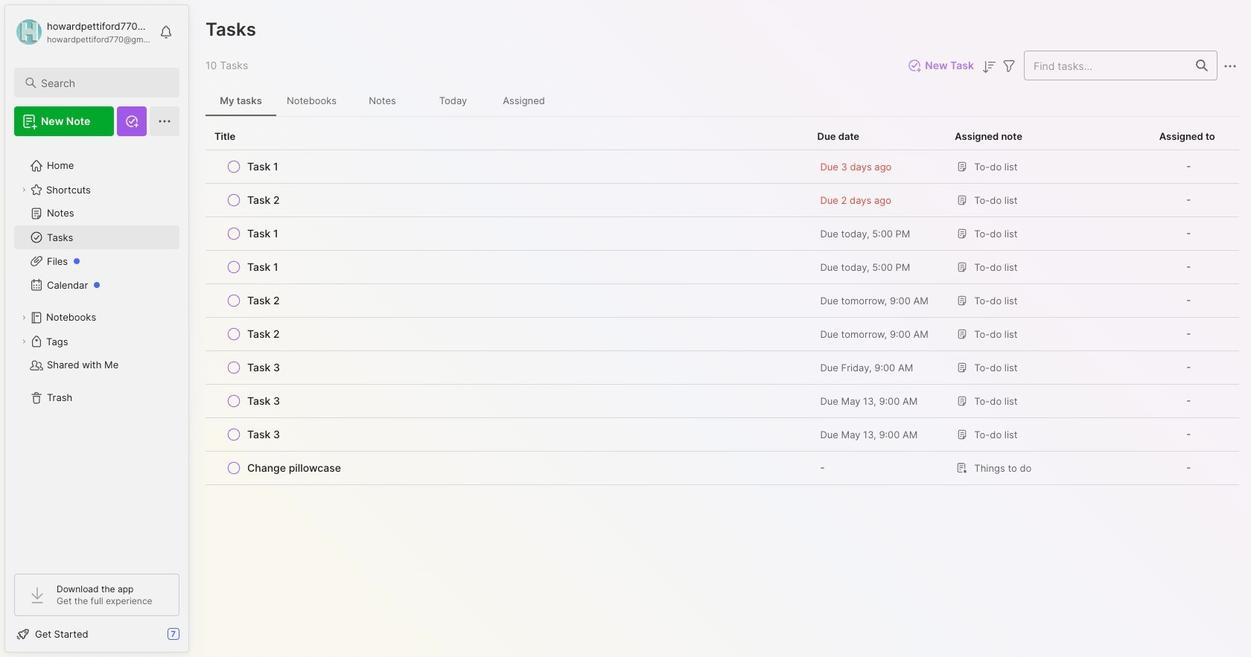Task type: vqa. For each thing, say whether or not it's contained in the screenshot.
search box within the Main element
yes



Task type: describe. For each thing, give the bounding box(es) containing it.
Account field
[[14, 17, 152, 47]]

expand tags image
[[19, 337, 28, 346]]

task 1 3 cell
[[247, 260, 278, 275]]

task 2 4 cell
[[247, 293, 280, 308]]

task 3 7 cell
[[247, 394, 280, 409]]

expand notebooks image
[[19, 314, 28, 322]]

task 3 6 cell
[[247, 360, 280, 375]]

Find tasks… text field
[[1025, 53, 1187, 78]]

main element
[[0, 0, 194, 658]]

filter tasks image
[[1000, 57, 1018, 75]]

change pillowcase 9 cell
[[247, 461, 341, 476]]

Help and Learning task checklist field
[[5, 623, 188, 646]]

task 1 2 cell
[[247, 226, 278, 241]]

more actions and view options image
[[1221, 57, 1239, 75]]

Search text field
[[41, 76, 166, 90]]

Sort tasks by… field
[[980, 57, 998, 76]]

none search field inside main element
[[41, 74, 166, 92]]

tree inside main element
[[5, 145, 188, 561]]



Task type: locate. For each thing, give the bounding box(es) containing it.
More actions and view options field
[[1218, 56, 1239, 75]]

tree
[[5, 145, 188, 561]]

click to collapse image
[[188, 630, 199, 648]]

row group
[[206, 150, 1239, 486]]

task 3 8 cell
[[247, 427, 280, 442]]

task 2 1 cell
[[247, 193, 280, 208]]

task 2 5 cell
[[247, 327, 280, 342]]

task 1 0 cell
[[247, 159, 278, 174]]

row
[[206, 150, 1239, 184], [214, 156, 799, 177], [206, 184, 1239, 217], [214, 190, 799, 211], [206, 217, 1239, 251], [214, 223, 799, 244], [206, 251, 1239, 284], [214, 257, 799, 278], [206, 284, 1239, 318], [214, 290, 799, 311], [206, 318, 1239, 351], [214, 324, 799, 345], [206, 351, 1239, 385], [214, 357, 799, 378], [206, 385, 1239, 419], [214, 391, 799, 412], [206, 419, 1239, 452], [214, 424, 799, 445], [206, 452, 1239, 486], [214, 458, 799, 479]]

Filter tasks field
[[1000, 56, 1018, 75]]

None search field
[[41, 74, 166, 92]]



